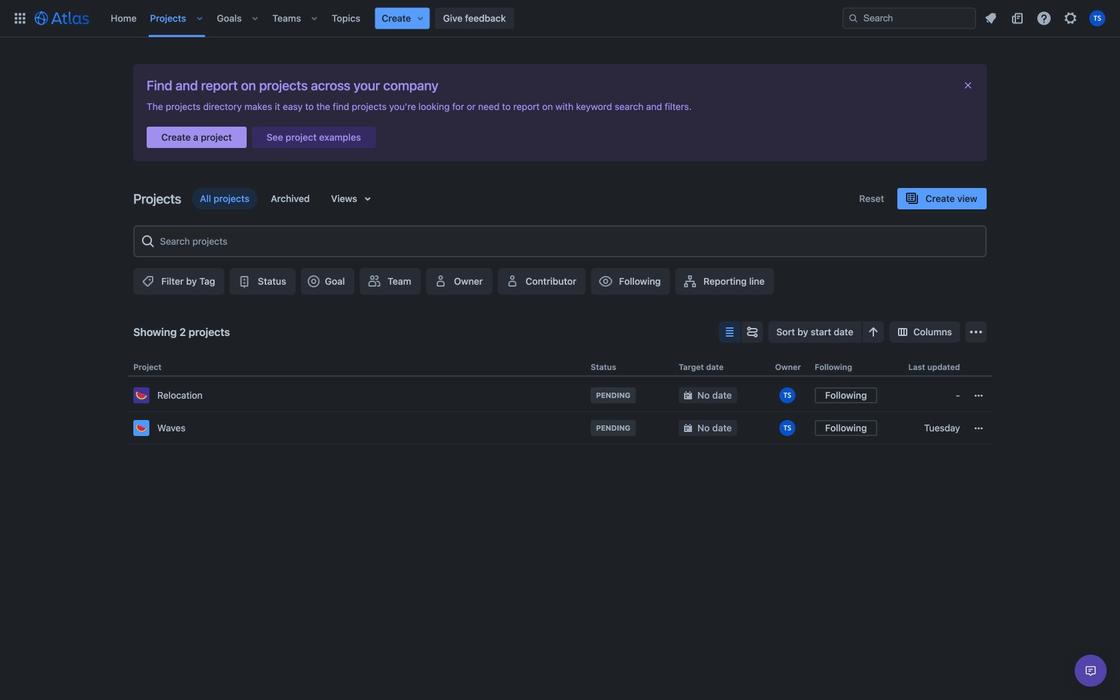Task type: describe. For each thing, give the bounding box(es) containing it.
open intercom messenger image
[[1084, 663, 1100, 679]]

help image
[[1037, 10, 1053, 26]]

switch to... image
[[12, 10, 28, 26]]

notifications image
[[984, 10, 1000, 26]]

status image
[[237, 274, 253, 290]]

tag image
[[140, 274, 156, 290]]

Search field
[[843, 8, 977, 29]]

search image
[[849, 13, 859, 24]]

close banner image
[[964, 80, 974, 91]]



Task type: locate. For each thing, give the bounding box(es) containing it.
top element
[[8, 0, 843, 37]]

display as timeline image
[[745, 324, 761, 340]]

None search field
[[843, 8, 977, 29]]

Search projects field
[[156, 230, 981, 254]]

search projects image
[[140, 234, 156, 250]]

settings image
[[1064, 10, 1080, 26]]

banner
[[0, 0, 1121, 37]]

more options image
[[969, 324, 985, 340]]

following image
[[598, 274, 614, 290]]

account image
[[1090, 10, 1106, 26]]

display as list image
[[722, 324, 738, 340]]

reverse sort order image
[[866, 324, 882, 340]]



Task type: vqa. For each thing, say whether or not it's contained in the screenshot.
the confluence 'icon'
no



